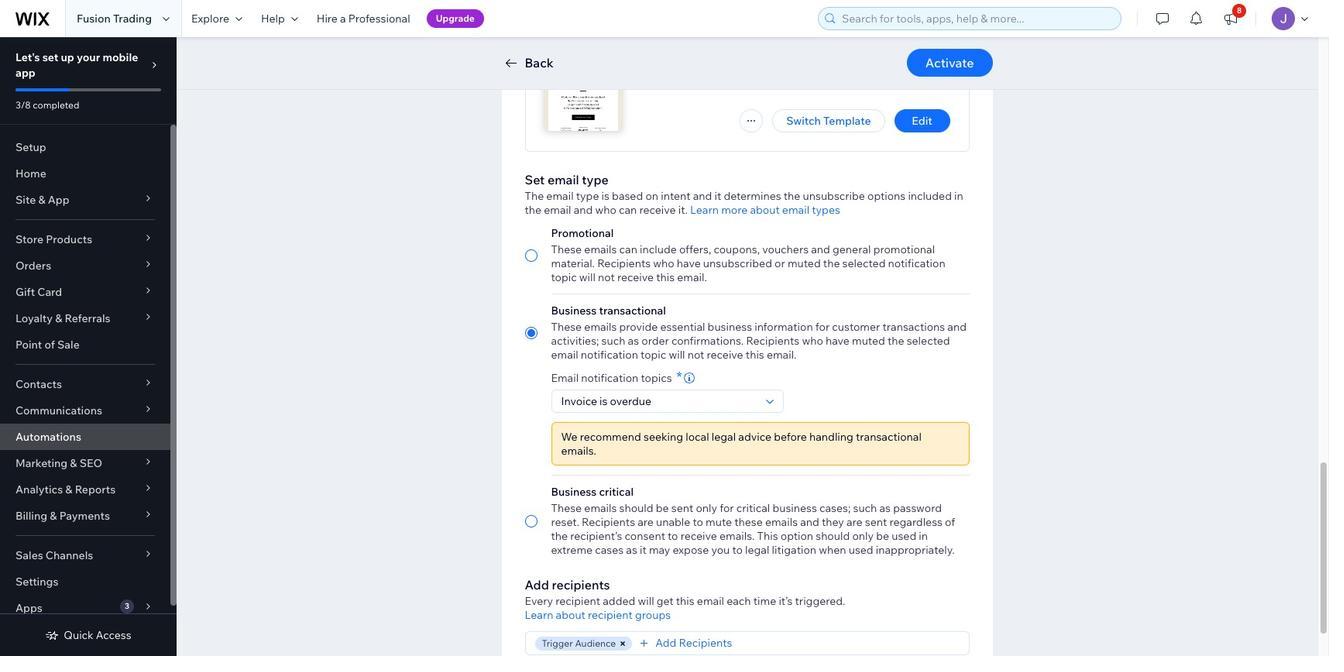 Task type: locate. For each thing, give the bounding box(es) containing it.
0 vertical spatial transactional
[[599, 304, 666, 318]]

fusion
[[77, 12, 111, 26]]

business inside business transactional these emails provide essential business information for customer transactions and activities; such as order confirmations. recipients who have muted the selected email notification topic will not receive this email.
[[551, 304, 597, 318]]

marketing & seo button
[[0, 450, 170, 477]]

0 horizontal spatial email.
[[677, 270, 707, 284]]

order
[[642, 334, 669, 348]]

such inside business transactional these emails provide essential business information for customer transactions and activities; such as order confirmations. recipients who have muted the selected email notification topic will not receive this email.
[[602, 334, 626, 348]]

*
[[677, 368, 682, 386]]

0 vertical spatial email.
[[677, 270, 707, 284]]

in right included
[[955, 189, 964, 203]]

the inside business critical these emails should be sent only for critical business cases; such as password reset. recipients are unable to mute these emails and they are sent regardless of the recipient's consent to receive emails. this option should only be used in extreme cases as it may expose you to legal litigation when used inappropriately.
[[551, 529, 568, 543]]

email right the
[[544, 203, 571, 217]]

this inside add recipients every recipient added will get this email each time it's triggered. learn about recipient groups
[[676, 594, 695, 608]]

general
[[833, 243, 871, 256]]

and right it.
[[693, 189, 712, 203]]

0 vertical spatial who
[[595, 203, 617, 217]]

0 vertical spatial notification
[[888, 256, 946, 270]]

learn about recipient groups link
[[525, 608, 671, 622]]

receive inside business transactional these emails provide essential business information for customer transactions and activities; such as order confirmations. recipients who have muted the selected email notification topic will not receive this email.
[[707, 348, 744, 362]]

litigation
[[772, 543, 817, 557]]

unable
[[656, 515, 691, 529]]

& for billing
[[50, 509, 57, 523]]

0 vertical spatial this
[[656, 270, 675, 284]]

& inside 'popup button'
[[50, 509, 57, 523]]

business
[[708, 320, 752, 334], [773, 501, 817, 515]]

0 horizontal spatial about
[[556, 608, 586, 622]]

recipients inside business critical these emails should be sent only for critical business cases; such as password reset. recipients are unable to mute these emails and they are sent regardless of the recipient's consent to receive emails. this option should only be used in extreme cases as it may expose you to legal litigation when used inappropriately.
[[582, 515, 635, 529]]

selected right customer
[[907, 334, 950, 348]]

this down information
[[746, 348, 765, 362]]

business up activities;
[[551, 304, 597, 318]]

emails. up reset.
[[561, 444, 597, 458]]

0 horizontal spatial of
[[45, 338, 55, 352]]

who left customer
[[802, 334, 824, 348]]

1 horizontal spatial legal
[[745, 543, 770, 557]]

for left customer
[[816, 320, 830, 334]]

to left mute at the right of the page
[[693, 515, 704, 529]]

2 vertical spatial this
[[676, 594, 695, 608]]

recipients inside promotional these emails can include offers, coupons, vouchers and general promotional material. recipients who have unsubscribed or muted the selected notification topic will not receive this email.
[[598, 256, 651, 270]]

0 vertical spatial as
[[628, 334, 639, 348]]

critical up the recipient's at the left of the page
[[599, 485, 634, 499]]

the right customer
[[888, 334, 905, 348]]

0 horizontal spatial have
[[677, 256, 701, 270]]

& right "site"
[[38, 193, 45, 207]]

0 horizontal spatial emails.
[[561, 444, 597, 458]]

the right 'vouchers'
[[824, 256, 840, 270]]

only right they
[[853, 529, 874, 543]]

not
[[598, 270, 615, 284], [688, 348, 705, 362]]

recipients inside business transactional these emails provide essential business information for customer transactions and activities; such as order confirmations. recipients who have muted the selected email notification topic will not receive this email.
[[746, 334, 800, 348]]

can inside promotional these emails can include offers, coupons, vouchers and general promotional material. recipients who have unsubscribed or muted the selected notification topic will not receive this email.
[[620, 243, 638, 256]]

for inside business transactional these emails provide essential business information for customer transactions and activities; such as order confirmations. recipients who have muted the selected email notification topic will not receive this email.
[[816, 320, 830, 334]]

1 vertical spatial critical
[[737, 501, 770, 515]]

notification up email notification topics *
[[581, 348, 638, 362]]

1 horizontal spatial transactional
[[856, 430, 922, 444]]

0 vertical spatial critical
[[599, 485, 634, 499]]

the left the recipient's at the left of the page
[[551, 529, 568, 543]]

business up 'option'
[[773, 501, 817, 515]]

as right cases on the left bottom
[[626, 543, 638, 557]]

1 horizontal spatial used
[[892, 529, 917, 543]]

have left unsubscribed at the top
[[677, 256, 701, 270]]

these down 'promotional'
[[551, 243, 582, 256]]

business for business critical these emails should be sent only for critical business cases; such as password reset. recipients are unable to mute these emails and they are sent regardless of the recipient's consent to receive emails. this option should only be used in extreme cases as it may expose you to legal litigation when used inappropriately.
[[551, 485, 597, 499]]

1 horizontal spatial only
[[853, 529, 874, 543]]

1 vertical spatial not
[[688, 348, 705, 362]]

contacts
[[15, 377, 62, 391]]

site & app button
[[0, 187, 170, 213]]

settings link
[[0, 569, 170, 595]]

be up consent
[[656, 501, 669, 515]]

transactional right "handling" at the right of page
[[856, 430, 922, 444]]

to right the you
[[733, 543, 743, 557]]

orders
[[15, 259, 51, 273]]

communications button
[[0, 398, 170, 424]]

communications
[[15, 404, 102, 418]]

1 horizontal spatial emails.
[[720, 529, 755, 543]]

in
[[955, 189, 964, 203], [919, 529, 928, 543]]

switch
[[787, 114, 821, 128]]

transactional up 'provide'
[[599, 304, 666, 318]]

0 vertical spatial topic
[[551, 270, 577, 284]]

0 vertical spatial emails.
[[561, 444, 597, 458]]

handling
[[810, 430, 854, 444]]

such right "cases;"
[[854, 501, 877, 515]]

you
[[712, 543, 730, 557]]

back button
[[502, 53, 554, 72]]

1 are from the left
[[638, 515, 654, 529]]

1 these from the top
[[551, 243, 582, 256]]

template
[[824, 114, 871, 128]]

type for the email type is based on intent and it determines the unsubscribe options included in the email and who can receive it.
[[576, 189, 599, 203]]

gift
[[15, 285, 35, 299]]

topic inside promotional these emails can include offers, coupons, vouchers and general promotional material. recipients who have unsubscribed or muted the selected notification topic will not receive this email.
[[551, 270, 577, 284]]

emails up the recipient's at the left of the page
[[584, 501, 617, 515]]

notification right email
[[581, 371, 639, 385]]

receive inside the email type is based on intent and it determines the unsubscribe options included in the email and who can receive it.
[[640, 203, 676, 217]]

quick access button
[[45, 628, 131, 642]]

will up * at right
[[669, 348, 685, 362]]

it inside business critical these emails should be sent only for critical business cases; such as password reset. recipients are unable to mute these emails and they are sent regardless of the recipient's consent to receive emails. this option should only be used in extreme cases as it may expose you to legal litigation when used inappropriately.
[[640, 543, 647, 557]]

email. inside promotional these emails can include offers, coupons, vouchers and general promotional material. recipients who have unsubscribed or muted the selected notification topic will not receive this email.
[[677, 270, 707, 284]]

1 horizontal spatial learn
[[690, 203, 719, 217]]

0 vertical spatial of
[[45, 338, 55, 352]]

and inside promotional these emails can include offers, coupons, vouchers and general promotional material. recipients who have unsubscribed or muted the selected notification topic will not receive this email.
[[811, 243, 831, 256]]

2 horizontal spatial who
[[802, 334, 824, 348]]

3/8 completed
[[15, 99, 79, 111]]

2 vertical spatial will
[[638, 594, 654, 608]]

& right billing
[[50, 509, 57, 523]]

& right loyalty
[[55, 311, 62, 325]]

of
[[45, 338, 55, 352], [945, 515, 956, 529]]

0 horizontal spatial for
[[720, 501, 734, 515]]

email left each
[[697, 594, 725, 608]]

1 vertical spatial these
[[551, 320, 582, 334]]

0 horizontal spatial add
[[525, 577, 549, 593]]

1 vertical spatial topic
[[641, 348, 667, 362]]

0 horizontal spatial legal
[[712, 430, 736, 444]]

muted inside business transactional these emails provide essential business information for customer transactions and activities; such as order confirmations. recipients who have muted the selected email notification topic will not receive this email.
[[852, 334, 885, 348]]

the
[[784, 189, 801, 203], [525, 203, 542, 217], [824, 256, 840, 270], [888, 334, 905, 348], [551, 529, 568, 543]]

email. inside business transactional these emails provide essential business information for customer transactions and activities; such as order confirmations. recipients who have muted the selected email notification topic will not receive this email.
[[767, 348, 797, 362]]

about right more
[[750, 203, 780, 217]]

0 horizontal spatial be
[[656, 501, 669, 515]]

legal right local
[[712, 430, 736, 444]]

critical up the this
[[737, 501, 770, 515]]

1 horizontal spatial in
[[955, 189, 964, 203]]

recommend
[[580, 430, 641, 444]]

and
[[693, 189, 712, 203], [574, 203, 593, 217], [811, 243, 831, 256], [948, 320, 967, 334], [801, 515, 820, 529]]

0 vertical spatial can
[[619, 203, 637, 217]]

and inside business transactional these emails provide essential business information for customer transactions and activities; such as order confirmations. recipients who have muted the selected email notification topic will not receive this email.
[[948, 320, 967, 334]]

0 vertical spatial about
[[750, 203, 780, 217]]

completed
[[33, 99, 79, 111]]

will
[[579, 270, 596, 284], [669, 348, 685, 362], [638, 594, 654, 608]]

1 horizontal spatial email.
[[767, 348, 797, 362]]

0 vertical spatial learn
[[690, 203, 719, 217]]

1 vertical spatial will
[[669, 348, 685, 362]]

1 business from the top
[[551, 304, 597, 318]]

reset.
[[551, 515, 580, 529]]

selected up customer
[[843, 256, 886, 270]]

0 horizontal spatial it
[[640, 543, 647, 557]]

email up email
[[551, 348, 579, 362]]

1 vertical spatial only
[[853, 529, 874, 543]]

1 vertical spatial business
[[551, 485, 597, 499]]

notification inside promotional these emails can include offers, coupons, vouchers and general promotional material. recipients who have unsubscribed or muted the selected notification topic will not receive this email.
[[888, 256, 946, 270]]

0 horizontal spatial this
[[656, 270, 675, 284]]

business inside business critical these emails should be sent only for critical business cases; such as password reset. recipients are unable to mute these emails and they are sent regardless of the recipient's consent to receive emails. this option should only be used in extreme cases as it may expose you to legal litigation when used inappropriately.
[[773, 501, 817, 515]]

site
[[15, 193, 36, 207]]

type
[[582, 172, 609, 188], [576, 189, 599, 203]]

add
[[525, 577, 549, 593], [656, 636, 677, 650]]

sent left mute at the right of the page
[[672, 501, 694, 515]]

such inside business critical these emails should be sent only for critical business cases; such as password reset. recipients are unable to mute these emails and they are sent regardless of the recipient's consent to receive emails. this option should only be used in extreme cases as it may expose you to legal litigation when used inappropriately.
[[854, 501, 877, 515]]

2 vertical spatial these
[[551, 501, 582, 515]]

business
[[551, 304, 597, 318], [551, 485, 597, 499]]

1 horizontal spatial it
[[715, 189, 722, 203]]

type left is
[[576, 189, 599, 203]]

type up is
[[582, 172, 609, 188]]

who inside the email type is based on intent and it determines the unsubscribe options included in the email and who can receive it.
[[595, 203, 617, 217]]

recipients
[[598, 256, 651, 270], [746, 334, 800, 348], [582, 515, 635, 529], [679, 636, 733, 650]]

1 vertical spatial about
[[556, 608, 586, 622]]

notification up transactions at right
[[888, 256, 946, 270]]

this right get
[[676, 594, 695, 608]]

of left sale
[[45, 338, 55, 352]]

add inside add recipients every recipient added will get this email each time it's triggered. learn about recipient groups
[[525, 577, 549, 593]]

receive inside promotional these emails can include offers, coupons, vouchers and general promotional material. recipients who have unsubscribed or muted the selected notification topic will not receive this email.
[[618, 270, 654, 284]]

receive
[[640, 203, 676, 217], [618, 270, 654, 284], [707, 348, 744, 362], [681, 529, 717, 543]]

critical
[[599, 485, 634, 499], [737, 501, 770, 515]]

1 horizontal spatial this
[[676, 594, 695, 608]]

these inside business critical these emails should be sent only for critical business cases; such as password reset. recipients are unable to mute these emails and they are sent regardless of the recipient's consent to receive emails. this option should only be used in extreme cases as it may expose you to legal litigation when used inappropriately.
[[551, 501, 582, 515]]

these up email
[[551, 320, 582, 334]]

email notification topics *
[[551, 368, 682, 386]]

1 vertical spatial legal
[[745, 543, 770, 557]]

type inside the email type is based on intent and it determines the unsubscribe options included in the email and who can receive it.
[[576, 189, 599, 203]]

business right essential
[[708, 320, 752, 334]]

for for only
[[720, 501, 734, 515]]

topic inside business transactional these emails provide essential business information for customer transactions and activities; such as order confirmations. recipients who have muted the selected email notification topic will not receive this email.
[[641, 348, 667, 362]]

professional
[[349, 12, 410, 26]]

seo
[[80, 456, 102, 470]]

can left include
[[620, 243, 638, 256]]

in down password
[[919, 529, 928, 543]]

edit
[[912, 114, 933, 128]]

email down set email type
[[547, 189, 574, 203]]

learn right it.
[[690, 203, 719, 217]]

add for recipients
[[656, 636, 677, 650]]

and up 'promotional'
[[574, 203, 593, 217]]

this
[[758, 529, 778, 543]]

selected
[[843, 256, 886, 270], [907, 334, 950, 348]]

1 horizontal spatial for
[[816, 320, 830, 334]]

legal
[[712, 430, 736, 444], [745, 543, 770, 557]]

it left may in the bottom of the page
[[640, 543, 647, 557]]

1 horizontal spatial who
[[653, 256, 675, 270]]

emails. left the this
[[720, 529, 755, 543]]

1 vertical spatial this
[[746, 348, 765, 362]]

will inside add recipients every recipient added will get this email each time it's triggered. learn about recipient groups
[[638, 594, 654, 608]]

business inside business critical these emails should be sent only for critical business cases; such as password reset. recipients are unable to mute these emails and they are sent regardless of the recipient's consent to receive emails. this option should only be used in extreme cases as it may expose you to legal litigation when used inappropriately.
[[551, 485, 597, 499]]

have right information
[[826, 334, 850, 348]]

0 horizontal spatial only
[[696, 501, 718, 515]]

email left types
[[783, 203, 810, 217]]

1 horizontal spatial selected
[[907, 334, 950, 348]]

add recipients
[[656, 636, 733, 650]]

0 vertical spatial business
[[551, 304, 597, 318]]

0 vertical spatial these
[[551, 243, 582, 256]]

who up 'promotional'
[[595, 203, 617, 217]]

0 vertical spatial type
[[582, 172, 609, 188]]

before
[[774, 430, 807, 444]]

2 these from the top
[[551, 320, 582, 334]]

1 vertical spatial be
[[877, 529, 890, 543]]

add recipients every recipient added will get this email each time it's triggered. learn about recipient groups
[[525, 577, 846, 622]]

legal down these
[[745, 543, 770, 557]]

about up trigger audience
[[556, 608, 586, 622]]

recipient's
[[571, 529, 623, 543]]

1 horizontal spatial muted
[[852, 334, 885, 348]]

0 vertical spatial in
[[955, 189, 964, 203]]

business up reset.
[[551, 485, 597, 499]]

who left "offers,"
[[653, 256, 675, 270]]

2 vertical spatial notification
[[581, 371, 639, 385]]

emails down 'promotional'
[[584, 243, 617, 256]]

promotional
[[551, 226, 614, 240]]

fusion trading
[[77, 12, 152, 26]]

it left determines
[[715, 189, 722, 203]]

1 vertical spatial emails.
[[720, 529, 755, 543]]

and left they
[[801, 515, 820, 529]]

should up consent
[[620, 501, 654, 515]]

0 vertical spatial for
[[816, 320, 830, 334]]

3 these from the top
[[551, 501, 582, 515]]

business inside business transactional these emails provide essential business information for customer transactions and activities; such as order confirmations. recipients who have muted the selected email notification topic will not receive this email.
[[708, 320, 752, 334]]

essential
[[661, 320, 705, 334]]

1 horizontal spatial such
[[854, 501, 877, 515]]

be left regardless
[[877, 529, 890, 543]]

1 horizontal spatial not
[[688, 348, 705, 362]]

vouchers
[[763, 243, 809, 256]]

can right is
[[619, 203, 637, 217]]

0 horizontal spatial such
[[602, 334, 626, 348]]

0 horizontal spatial transactional
[[599, 304, 666, 318]]

0 horizontal spatial who
[[595, 203, 617, 217]]

2 business from the top
[[551, 485, 597, 499]]

they
[[822, 515, 844, 529]]

muted
[[788, 256, 821, 270], [852, 334, 885, 348]]

used down password
[[892, 529, 917, 543]]

advice
[[739, 430, 772, 444]]

are
[[638, 515, 654, 529], [847, 515, 863, 529]]

& left seo
[[70, 456, 77, 470]]

sent left regardless
[[865, 515, 887, 529]]

1 vertical spatial muted
[[852, 334, 885, 348]]

2 vertical spatial who
[[802, 334, 824, 348]]

these
[[735, 515, 763, 529]]

based
[[612, 189, 643, 203]]

loyalty & referrals button
[[0, 305, 170, 332]]

and right transactions at right
[[948, 320, 967, 334]]

1 vertical spatial email.
[[767, 348, 797, 362]]

emails. inside business critical these emails should be sent only for critical business cases; such as password reset. recipients are unable to mute these emails and they are sent regardless of the recipient's consent to receive emails. this option should only be used in extreme cases as it may expose you to legal litigation when used inappropriately.
[[720, 529, 755, 543]]

may
[[649, 543, 671, 557]]

used right when
[[849, 543, 874, 557]]

should down "cases;"
[[816, 529, 850, 543]]

1 vertical spatial selected
[[907, 334, 950, 348]]

every
[[525, 594, 553, 608]]

preview image
[[544, 53, 622, 131]]

email. down "offers,"
[[677, 270, 707, 284]]

0 horizontal spatial not
[[598, 270, 615, 284]]

& for analytics
[[65, 483, 72, 497]]

0 vertical spatial add
[[525, 577, 549, 593]]

as
[[628, 334, 639, 348], [880, 501, 891, 515], [626, 543, 638, 557]]

recipient down recipients
[[556, 594, 601, 608]]

for left these
[[720, 501, 734, 515]]

0 vertical spatial not
[[598, 270, 615, 284]]

1 vertical spatial who
[[653, 256, 675, 270]]

0 vertical spatial have
[[677, 256, 701, 270]]

to right consent
[[668, 529, 678, 543]]

about inside add recipients every recipient added will get this email each time it's triggered. learn about recipient groups
[[556, 608, 586, 622]]

of inside sidebar element
[[45, 338, 55, 352]]

0 vertical spatial should
[[620, 501, 654, 515]]

gift card button
[[0, 279, 170, 305]]

recipients right confirmations.
[[746, 334, 800, 348]]

as left password
[[880, 501, 891, 515]]

email inside business transactional these emails provide essential business information for customer transactions and activities; such as order confirmations. recipients who have muted the selected email notification topic will not receive this email.
[[551, 348, 579, 362]]

emails inside promotional these emails can include offers, coupons, vouchers and general promotional material. recipients who have unsubscribed or muted the selected notification topic will not receive this email.
[[584, 243, 617, 256]]

of right regardless
[[945, 515, 956, 529]]

who inside business transactional these emails provide essential business information for customer transactions and activities; such as order confirmations. recipients who have muted the selected email notification topic will not receive this email.
[[802, 334, 824, 348]]

0 horizontal spatial topic
[[551, 270, 577, 284]]

1 vertical spatial such
[[854, 501, 877, 515]]

these up the recipient's at the left of the page
[[551, 501, 582, 515]]

these inside business transactional these emails provide essential business information for customer transactions and activities; such as order confirmations. recipients who have muted the selected email notification topic will not receive this email.
[[551, 320, 582, 334]]

add down the groups
[[656, 636, 677, 650]]

such up email notification topics *
[[602, 334, 626, 348]]

0 vertical spatial muted
[[788, 256, 821, 270]]

learn more about email types
[[690, 203, 841, 217]]

in inside business critical these emails should be sent only for critical business cases; such as password reset. recipients are unable to mute these emails and they are sent regardless of the recipient's consent to receive emails. this option should only be used in extreme cases as it may expose you to legal litigation when used inappropriately.
[[919, 529, 928, 543]]

not down essential
[[688, 348, 705, 362]]

& left reports
[[65, 483, 72, 497]]

products
[[46, 232, 92, 246]]

0 horizontal spatial business
[[708, 320, 752, 334]]

set
[[42, 50, 58, 64]]

will left get
[[638, 594, 654, 608]]

sales
[[15, 549, 43, 563]]

1 horizontal spatial will
[[638, 594, 654, 608]]

for inside business critical these emails should be sent only for critical business cases; such as password reset. recipients are unable to mute these emails and they are sent regardless of the recipient's consent to receive emails. this option should only be used in extreme cases as it may expose you to legal litigation when used inappropriately.
[[720, 501, 734, 515]]

not right material.
[[598, 270, 615, 284]]

1 vertical spatial in
[[919, 529, 928, 543]]

and left general
[[811, 243, 831, 256]]

we
[[561, 430, 578, 444]]

these
[[551, 243, 582, 256], [551, 320, 582, 334], [551, 501, 582, 515]]

topic down 'promotional'
[[551, 270, 577, 284]]

1 horizontal spatial about
[[750, 203, 780, 217]]

are right they
[[847, 515, 863, 529]]

notification inside email notification topics *
[[581, 371, 639, 385]]

emails left 'provide'
[[584, 320, 617, 334]]

1 vertical spatial add
[[656, 636, 677, 650]]

unsubscribed
[[703, 256, 773, 270]]

1 horizontal spatial business
[[773, 501, 817, 515]]

1 vertical spatial transactional
[[856, 430, 922, 444]]

learn up trigger
[[525, 608, 554, 622]]

1 vertical spatial business
[[773, 501, 817, 515]]

can
[[619, 203, 637, 217], [620, 243, 638, 256]]

the email type is based on intent and it determines the unsubscribe options included in the email and who can receive it.
[[525, 189, 964, 217]]

home link
[[0, 160, 170, 187]]

add up every
[[525, 577, 549, 593]]

0 horizontal spatial muted
[[788, 256, 821, 270]]

topics
[[641, 371, 672, 385]]

0 vertical spatial business
[[708, 320, 752, 334]]

are left unable
[[638, 515, 654, 529]]

2 horizontal spatial this
[[746, 348, 765, 362]]

will down 'promotional'
[[579, 270, 596, 284]]

can inside the email type is based on intent and it determines the unsubscribe options included in the email and who can receive it.
[[619, 203, 637, 217]]

receive inside business critical these emails should be sent only for critical business cases; such as password reset. recipients are unable to mute these emails and they are sent regardless of the recipient's consent to receive emails. this option should only be used in extreme cases as it may expose you to legal litigation when used inappropriately.
[[681, 529, 717, 543]]

only right unable
[[696, 501, 718, 515]]

0 horizontal spatial in
[[919, 529, 928, 543]]

expose
[[673, 543, 709, 557]]

1 vertical spatial it
[[640, 543, 647, 557]]

1 vertical spatial notification
[[581, 348, 638, 362]]

on
[[646, 189, 659, 203]]

not inside promotional these emails can include offers, coupons, vouchers and general promotional material. recipients who have unsubscribed or muted the selected notification topic will not receive this email.
[[598, 270, 615, 284]]



Task type: describe. For each thing, give the bounding box(es) containing it.
store products
[[15, 232, 92, 246]]

seeking
[[644, 430, 683, 444]]

explore
[[191, 12, 229, 26]]

have inside business transactional these emails provide essential business information for customer transactions and activities; such as order confirmations. recipients who have muted the selected email notification topic will not receive this email.
[[826, 334, 850, 348]]

will inside business transactional these emails provide essential business information for customer transactions and activities; such as order confirmations. recipients who have muted the selected email notification topic will not receive this email.
[[669, 348, 685, 362]]

your
[[77, 50, 100, 64]]

the left types
[[784, 189, 801, 203]]

1 vertical spatial as
[[880, 501, 891, 515]]

app
[[48, 193, 69, 207]]

Email notification topics field
[[557, 391, 761, 412]]

2 horizontal spatial to
[[733, 543, 743, 557]]

automations
[[15, 430, 81, 444]]

provide
[[620, 320, 658, 334]]

0 vertical spatial only
[[696, 501, 718, 515]]

analytics
[[15, 483, 63, 497]]

it inside the email type is based on intent and it determines the unsubscribe options included in the email and who can receive it.
[[715, 189, 722, 203]]

home
[[15, 167, 46, 181]]

it's
[[779, 594, 793, 608]]

0 horizontal spatial used
[[849, 543, 874, 557]]

emails inside business transactional these emails provide essential business information for customer transactions and activities; such as order confirmations. recipients who have muted the selected email notification topic will not receive this email.
[[584, 320, 617, 334]]

loyalty
[[15, 311, 53, 325]]

recipient up audience at left
[[588, 608, 633, 622]]

hire a professional link
[[308, 0, 420, 37]]

option
[[781, 529, 814, 543]]

each
[[727, 594, 751, 608]]

who for transactional
[[802, 334, 824, 348]]

& for loyalty
[[55, 311, 62, 325]]

not inside business transactional these emails provide essential business information for customer transactions and activities; such as order confirmations. recipients who have muted the selected email notification topic will not receive this email.
[[688, 348, 705, 362]]

options
[[868, 189, 906, 203]]

hire a professional
[[317, 12, 410, 26]]

upgrade button
[[427, 9, 484, 28]]

learn more about email types link
[[690, 203, 841, 217]]

1 horizontal spatial sent
[[865, 515, 887, 529]]

this inside business transactional these emails provide essential business information for customer transactions and activities; such as order confirmations. recipients who have muted the selected email notification topic will not receive this email.
[[746, 348, 765, 362]]

triggered.
[[795, 594, 846, 608]]

business for business transactional these emails provide essential business information for customer transactions and activities; such as order confirmations. recipients who have muted the selected email notification topic will not receive this email.
[[551, 304, 597, 318]]

promotional
[[874, 243, 935, 256]]

site & app
[[15, 193, 69, 207]]

these inside promotional these emails can include offers, coupons, vouchers and general promotional material. recipients who have unsubscribed or muted the selected notification topic will not receive this email.
[[551, 243, 582, 256]]

legal inside business critical these emails should be sent only for critical business cases; such as password reset. recipients are unable to mute these emails and they are sent regardless of the recipient's consent to receive emails. this option should only be used in extreme cases as it may expose you to legal litigation when used inappropriately.
[[745, 543, 770, 557]]

for for information
[[816, 320, 830, 334]]

email right set
[[548, 172, 579, 188]]

these for business critical
[[551, 501, 582, 515]]

automations link
[[0, 424, 170, 450]]

business critical these emails should be sent only for critical business cases; such as password reset. recipients are unable to mute these emails and they are sent regardless of the recipient's consent to receive emails. this option should only be used in extreme cases as it may expose you to legal litigation when used inappropriately.
[[551, 485, 956, 557]]

recipients
[[552, 577, 610, 593]]

unsubscribe
[[803, 189, 865, 203]]

learn inside add recipients every recipient added will get this email each time it's triggered. learn about recipient groups
[[525, 608, 554, 622]]

add for recipients
[[525, 577, 549, 593]]

promotional these emails can include offers, coupons, vouchers and general promotional material. recipients who have unsubscribed or muted the selected notification topic will not receive this email.
[[551, 226, 946, 284]]

these for business transactional
[[551, 320, 582, 334]]

billing
[[15, 509, 47, 523]]

email inside add recipients every recipient added will get this email each time it's triggered. learn about recipient groups
[[697, 594, 725, 608]]

notification inside business transactional these emails provide essential business information for customer transactions and activities; such as order confirmations. recipients who have muted the selected email notification topic will not receive this email.
[[581, 348, 638, 362]]

store products button
[[0, 226, 170, 253]]

mute
[[706, 515, 732, 529]]

0 horizontal spatial should
[[620, 501, 654, 515]]

type for set email type
[[582, 172, 609, 188]]

activities;
[[551, 334, 599, 348]]

as inside business transactional these emails provide essential business information for customer transactions and activities; such as order confirmations. recipients who have muted the selected email notification topic will not receive this email.
[[628, 334, 639, 348]]

1 horizontal spatial to
[[693, 515, 704, 529]]

emails up litigation
[[765, 515, 798, 529]]

1 horizontal spatial be
[[877, 529, 890, 543]]

customer
[[832, 320, 881, 334]]

sidebar element
[[0, 37, 177, 656]]

Search for tools, apps, help & more... field
[[838, 8, 1117, 29]]

setup
[[15, 140, 46, 154]]

who inside promotional these emails can include offers, coupons, vouchers and general promotional material. recipients who have unsubscribed or muted the selected notification topic will not receive this email.
[[653, 256, 675, 270]]

of inside business critical these emails should be sent only for critical business cases; such as password reset. recipients are unable to mute these emails and they are sent regardless of the recipient's consent to receive emails. this option should only be used in extreme cases as it may expose you to legal litigation when used inappropriately.
[[945, 515, 956, 529]]

2 vertical spatial as
[[626, 543, 638, 557]]

access
[[96, 628, 131, 642]]

added
[[603, 594, 636, 608]]

store
[[15, 232, 43, 246]]

selected inside business transactional these emails provide essential business information for customer transactions and activities; such as order confirmations. recipients who have muted the selected email notification topic will not receive this email.
[[907, 334, 950, 348]]

extreme
[[551, 543, 593, 557]]

sale
[[57, 338, 80, 352]]

the down set
[[525, 203, 542, 217]]

have inside promotional these emails can include offers, coupons, vouchers and general promotional material. recipients who have unsubscribed or muted the selected notification topic will not receive this email.
[[677, 256, 701, 270]]

information
[[755, 320, 813, 334]]

upgrade
[[436, 12, 475, 24]]

activate button
[[907, 49, 993, 77]]

point of sale link
[[0, 332, 170, 358]]

billing & payments button
[[0, 503, 170, 529]]

trading
[[113, 12, 152, 26]]

point of sale
[[15, 338, 80, 352]]

& for marketing
[[70, 456, 77, 470]]

who for email
[[595, 203, 617, 217]]

settings
[[15, 575, 58, 589]]

selected inside promotional these emails can include offers, coupons, vouchers and general promotional material. recipients who have unsubscribed or muted the selected notification topic will not receive this email.
[[843, 256, 886, 270]]

3/8
[[15, 99, 31, 111]]

orders button
[[0, 253, 170, 279]]

contacts button
[[0, 371, 170, 398]]

included
[[908, 189, 952, 203]]

setup link
[[0, 134, 170, 160]]

offers,
[[680, 243, 712, 256]]

hire
[[317, 12, 338, 26]]

apps
[[15, 601, 42, 615]]

loyalty & referrals
[[15, 311, 110, 325]]

mobile
[[103, 50, 138, 64]]

1 horizontal spatial critical
[[737, 501, 770, 515]]

a
[[340, 12, 346, 26]]

reports
[[75, 483, 116, 497]]

& for site
[[38, 193, 45, 207]]

payments
[[59, 509, 110, 523]]

transactional inside business transactional these emails provide essential business information for customer transactions and activities; such as order confirmations. recipients who have muted the selected email notification topic will not receive this email.
[[599, 304, 666, 318]]

0 vertical spatial be
[[656, 501, 669, 515]]

local
[[686, 430, 710, 444]]

emails. inside we recommend seeking local legal advice before handling transactional emails.
[[561, 444, 597, 458]]

recipients down add recipients every recipient added will get this email each time it's triggered. learn about recipient groups
[[679, 636, 733, 650]]

and inside business critical these emails should be sent only for critical business cases; such as password reset. recipients are unable to mute these emails and they are sent regardless of the recipient's consent to receive emails. this option should only be used in extreme cases as it may expose you to legal litigation when used inappropriately.
[[801, 515, 820, 529]]

cases
[[595, 543, 624, 557]]

time
[[754, 594, 777, 608]]

help
[[261, 12, 285, 26]]

material.
[[551, 256, 595, 270]]

card
[[37, 285, 62, 299]]

it.
[[679, 203, 688, 217]]

0 horizontal spatial to
[[668, 529, 678, 543]]

business transactional these emails provide essential business information for customer transactions and activities; such as order confirmations. recipients who have muted the selected email notification topic will not receive this email.
[[551, 304, 967, 362]]

2 are from the left
[[847, 515, 863, 529]]

intent
[[661, 189, 691, 203]]

groups
[[635, 608, 671, 622]]

quick
[[64, 628, 94, 642]]

0 horizontal spatial sent
[[672, 501, 694, 515]]

analytics & reports button
[[0, 477, 170, 503]]

the inside business transactional these emails provide essential business information for customer transactions and activities; such as order confirmations. recipients who have muted the selected email notification topic will not receive this email.
[[888, 334, 905, 348]]

will inside promotional these emails can include offers, coupons, vouchers and general promotional material. recipients who have unsubscribed or muted the selected notification topic will not receive this email.
[[579, 270, 596, 284]]

trigger
[[542, 638, 573, 649]]

the inside promotional these emails can include offers, coupons, vouchers and general promotional material. recipients who have unsubscribed or muted the selected notification topic will not receive this email.
[[824, 256, 840, 270]]

gift card
[[15, 285, 62, 299]]

channels
[[46, 549, 93, 563]]

edit button
[[895, 109, 950, 133]]

in inside the email type is based on intent and it determines the unsubscribe options included in the email and who can receive it.
[[955, 189, 964, 203]]

password
[[894, 501, 942, 515]]

transactional inside we recommend seeking local legal advice before handling transactional emails.
[[856, 430, 922, 444]]

add recipients button
[[637, 636, 733, 650]]

1 vertical spatial should
[[816, 529, 850, 543]]

8
[[1237, 5, 1242, 15]]

legal inside we recommend seeking local legal advice before handling transactional emails.
[[712, 430, 736, 444]]

muted inside promotional these emails can include offers, coupons, vouchers and general promotional material. recipients who have unsubscribed or muted the selected notification topic will not receive this email.
[[788, 256, 821, 270]]

let's
[[15, 50, 40, 64]]

this inside promotional these emails can include offers, coupons, vouchers and general promotional material. recipients who have unsubscribed or muted the selected notification topic will not receive this email.
[[656, 270, 675, 284]]

referrals
[[65, 311, 110, 325]]



Task type: vqa. For each thing, say whether or not it's contained in the screenshot.
it's at the right
yes



